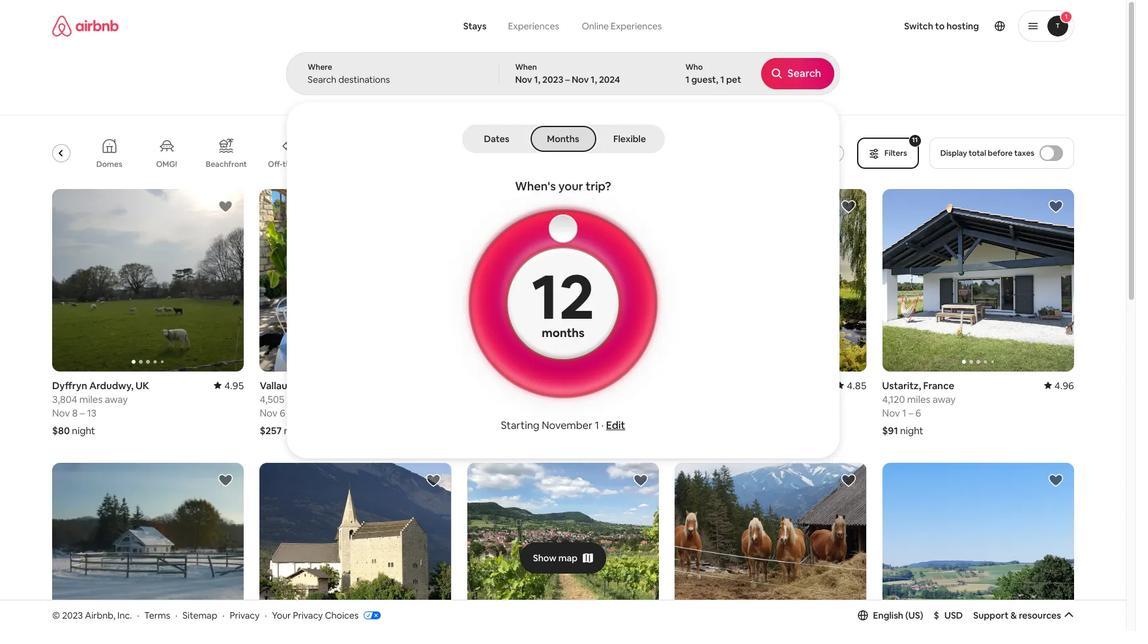 Task type: describe. For each thing, give the bounding box(es) containing it.
miles for herzele, belgium 4,168 miles away nov 13 – 18 night
[[493, 393, 516, 405]]

sitemap link
[[183, 610, 217, 621]]

away for herzele, belgium 4,168 miles away nov 13 – 18 night
[[518, 393, 541, 405]]

night inside dyffryn ardudwy, uk 3,804 miles away nov 8 – 13 $80 night
[[72, 424, 95, 437]]

miles inside dyffryn ardudwy, uk 3,804 miles away nov 8 – 13 $80 night
[[79, 393, 103, 405]]

night inside herzele, belgium 4,168 miles away nov 13 – 18 night
[[492, 424, 516, 437]]

show
[[533, 552, 557, 564]]

show map button
[[520, 542, 607, 574]]

resources
[[1020, 610, 1062, 621]]

terms · sitemap · privacy
[[144, 610, 260, 621]]

©
[[52, 610, 60, 621]]

add to wishlist: herzele, belgium image
[[633, 199, 649, 215]]

stays button
[[453, 13, 497, 39]]

nov for vallauris, france 4,505 miles away nov 6 – 11 $257 night
[[260, 407, 278, 419]]

your
[[272, 610, 291, 621]]

months button
[[532, 127, 595, 151]]

stays tab panel
[[286, 52, 841, 459]]

usd
[[945, 610, 964, 621]]

$ usd
[[934, 610, 964, 621]]

2024
[[599, 74, 621, 85]]

&
[[1011, 610, 1018, 621]]

$80
[[52, 424, 70, 437]]

4.96 out of 5 average rating image
[[1045, 379, 1075, 392]]

when's
[[515, 179, 556, 194]]

experiences inside button
[[508, 20, 560, 32]]

english (us)
[[874, 610, 924, 621]]

months
[[542, 325, 585, 340]]

show map
[[533, 552, 578, 564]]

4,505
[[260, 393, 284, 405]]

· left the your at the bottom left of page
[[265, 610, 267, 621]]

support & resources
[[974, 610, 1062, 621]]

online experiences link
[[571, 13, 674, 39]]

add to wishlist: roussac, france image
[[218, 473, 234, 488]]

online
[[582, 20, 609, 32]]

· right the inc.
[[137, 610, 139, 621]]

ustaritz,
[[883, 379, 922, 392]]

vallauris, france 4,505 miles away nov 6 – 11 $257 night
[[260, 379, 335, 437]]

grid
[[298, 159, 313, 169]]

– inside dyffryn ardudwy, uk 3,804 miles away nov 8 – 13 $80 night
[[80, 407, 85, 419]]

edit button
[[606, 419, 626, 432]]

Where field
[[308, 74, 478, 85]]

taxes
[[1015, 148, 1035, 158]]

online experiences
[[582, 20, 662, 32]]

add to wishlist: ustaritz, france image
[[1049, 199, 1064, 215]]

4,120
[[883, 393, 906, 405]]

privacy link
[[230, 610, 260, 621]]

add to wishlist: venthône, switzerland image
[[426, 473, 441, 488]]

filters button
[[858, 138, 919, 169]]

off-
[[268, 159, 283, 169]]

starting
[[501, 419, 540, 432]]

your privacy choices link
[[272, 610, 381, 622]]

trip?
[[586, 179, 612, 194]]

3,804
[[52, 393, 77, 405]]

13 inside dyffryn ardudwy, uk 3,804 miles away nov 8 – 13 $80 night
[[87, 407, 97, 419]]

· left privacy link at left
[[223, 610, 225, 621]]

flexible
[[614, 133, 646, 145]]

who
[[686, 62, 703, 72]]

4.95 out of 5 average rating image
[[214, 379, 244, 392]]

amazing
[[15, 159, 48, 169]]

ardudwy,
[[89, 379, 134, 392]]

2 experiences from the left
[[611, 20, 662, 32]]

france for vallauris, france 4,505 miles away nov 6 – 11 $257 night
[[303, 379, 334, 392]]

filters
[[885, 148, 908, 158]]

away inside dyffryn ardudwy, uk 3,804 miles away nov 8 – 13 $80 night
[[105, 393, 128, 405]]

1 inside dropdown button
[[1066, 12, 1069, 21]]

4.95
[[224, 379, 244, 392]]

to
[[936, 20, 945, 32]]

views
[[49, 159, 70, 169]]

2 privacy from the left
[[293, 610, 323, 621]]

add to wishlist: brummen, netherlands image
[[841, 199, 857, 215]]

starting november 1 · edit
[[501, 419, 626, 432]]

dyffryn ardudwy, uk 3,804 miles away nov 8 – 13 $80 night
[[52, 379, 149, 437]]

omg!
[[156, 159, 177, 170]]

$257
[[260, 424, 282, 437]]

support & resources button
[[974, 610, 1075, 621]]

dates
[[484, 133, 510, 145]]

map
[[559, 552, 578, 564]]

uk
[[136, 379, 149, 392]]

guest,
[[692, 74, 719, 85]]

your
[[559, 179, 584, 194]]

night inside the vallauris, france 4,505 miles away nov 6 – 11 $257 night
[[284, 424, 307, 437]]

off-the-grid
[[268, 159, 313, 169]]

the-
[[283, 159, 298, 169]]

4.96
[[1055, 379, 1075, 392]]

switch to hosting link
[[897, 12, 988, 40]]

profile element
[[686, 0, 1075, 52]]

1 privacy from the left
[[230, 610, 260, 621]]

english
[[874, 610, 904, 621]]

nov for when nov 1, 2023 – nov 1, 2024
[[572, 74, 589, 85]]

12
[[532, 255, 595, 337]]

4.79 out of 5 average rating image
[[629, 379, 660, 392]]

add to wishlist: zmöllach, austria image
[[841, 473, 857, 488]]



Task type: locate. For each thing, give the bounding box(es) containing it.
nov inside the vallauris, france 4,505 miles away nov 6 – 11 $257 night
[[260, 407, 278, 419]]

– inside the vallauris, france 4,505 miles away nov 6 – 11 $257 night
[[288, 407, 293, 419]]

amazing views
[[15, 159, 70, 169]]

away inside "ustaritz, france 4,120 miles away nov 1 – 6 $91 night"
[[933, 393, 956, 405]]

france right ustaritz,
[[924, 379, 955, 392]]

night down 8
[[72, 424, 95, 437]]

switch to hosting
[[905, 20, 980, 32]]

6 inside the vallauris, france 4,505 miles away nov 6 – 11 $257 night
[[280, 407, 286, 419]]

nov
[[516, 74, 533, 85], [572, 74, 589, 85], [52, 407, 70, 419], [468, 407, 485, 419], [260, 407, 278, 419], [883, 407, 901, 419]]

night down 18 at the bottom left of page
[[492, 424, 516, 437]]

6 down ustaritz,
[[916, 407, 922, 419]]

miles for vallauris, france 4,505 miles away nov 6 – 11 $257 night
[[287, 393, 310, 405]]

1 horizontal spatial 2023
[[543, 74, 564, 85]]

nov inside herzele, belgium 4,168 miles away nov 13 – 18 night
[[468, 407, 485, 419]]

– left 2024
[[566, 74, 570, 85]]

switch
[[905, 20, 934, 32]]

8
[[72, 407, 78, 419]]

3 night from the left
[[284, 424, 307, 437]]

1 horizontal spatial 6
[[916, 407, 922, 419]]

away inside herzele, belgium 4,168 miles away nov 13 – 18 night
[[518, 393, 541, 405]]

display
[[941, 148, 968, 158]]

4.85 out of 5 average rating image
[[837, 379, 867, 392]]

dyffryn
[[52, 379, 87, 392]]

tab list containing dates
[[465, 125, 662, 153]]

– left 18 at the bottom left of page
[[499, 407, 504, 419]]

1 6 from the left
[[280, 407, 286, 419]]

$91
[[883, 424, 899, 437]]

– for vallauris, france 4,505 miles away nov 6 – 11 $257 night
[[288, 407, 293, 419]]

·
[[602, 419, 604, 432], [137, 610, 139, 621], [175, 610, 178, 621], [223, 610, 225, 621], [265, 610, 267, 621]]

terms
[[144, 610, 170, 621]]

english (us) button
[[858, 610, 924, 621]]

1 inside "ustaritz, france 4,120 miles away nov 1 – 6 $91 night"
[[903, 407, 907, 419]]

away down belgium
[[518, 393, 541, 405]]

before
[[989, 148, 1013, 158]]

1,
[[534, 74, 541, 85], [591, 74, 597, 85]]

· left edit
[[602, 419, 604, 432]]

group containing amazing views
[[15, 128, 857, 179]]

– for herzele, belgium 4,168 miles away nov 13 – 18 night
[[499, 407, 504, 419]]

1, down when
[[534, 74, 541, 85]]

privacy left the your at the bottom left of page
[[230, 610, 260, 621]]

0 horizontal spatial 2023
[[62, 610, 83, 621]]

airbnb,
[[85, 610, 115, 621]]

tab list
[[465, 125, 662, 153]]

away right 4,505
[[312, 393, 335, 405]]

nov left 2024
[[572, 74, 589, 85]]

1 night from the left
[[72, 424, 95, 437]]

3 away from the left
[[312, 393, 335, 405]]

· right terms
[[175, 610, 178, 621]]

2023 right ©
[[62, 610, 83, 621]]

$
[[934, 610, 940, 621]]

miles up 11
[[287, 393, 310, 405]]

nov inside dyffryn ardudwy, uk 3,804 miles away nov 8 – 13 $80 night
[[52, 407, 70, 419]]

support
[[974, 610, 1009, 621]]

belgium
[[507, 379, 545, 392]]

total
[[969, 148, 987, 158]]

herzele,
[[468, 379, 505, 392]]

night right $91
[[901, 424, 924, 437]]

2 away from the left
[[518, 393, 541, 405]]

0 horizontal spatial experiences
[[508, 20, 560, 32]]

13 inside herzele, belgium 4,168 miles away nov 13 – 18 night
[[487, 407, 497, 419]]

domes
[[96, 159, 122, 170]]

None search field
[[286, 0, 841, 459]]

0 horizontal spatial 1,
[[534, 74, 541, 85]]

months
[[547, 133, 580, 145]]

experiences
[[508, 20, 560, 32], [611, 20, 662, 32]]

none search field containing 12
[[286, 0, 841, 459]]

– inside the when nov 1, 2023 – nov 1, 2024
[[566, 74, 570, 85]]

1 away from the left
[[105, 393, 128, 405]]

–
[[566, 74, 570, 85], [80, 407, 85, 419], [499, 407, 504, 419], [288, 407, 293, 419], [909, 407, 914, 419]]

your privacy choices
[[272, 610, 359, 621]]

0 horizontal spatial privacy
[[230, 610, 260, 621]]

© 2023 airbnb, inc. ·
[[52, 610, 139, 621]]

privacy right the your at the bottom left of page
[[293, 610, 323, 621]]

0 horizontal spatial france
[[303, 379, 334, 392]]

1 horizontal spatial privacy
[[293, 610, 323, 621]]

who 1 guest, 1 pet
[[686, 62, 742, 85]]

november
[[542, 419, 593, 432]]

away
[[105, 393, 128, 405], [518, 393, 541, 405], [312, 393, 335, 405], [933, 393, 956, 405]]

experiences up when
[[508, 20, 560, 32]]

france
[[303, 379, 334, 392], [924, 379, 955, 392]]

inc.
[[117, 610, 132, 621]]

add to wishlist: dyffryn ardudwy, uk image
[[218, 199, 234, 215]]

nov for herzele, belgium 4,168 miles away nov 13 – 18 night
[[468, 407, 485, 419]]

ustaritz, france 4,120 miles away nov 1 – 6 $91 night
[[883, 379, 956, 437]]

0 horizontal spatial 13
[[87, 407, 97, 419]]

1 miles from the left
[[79, 393, 103, 405]]

4.79
[[640, 379, 660, 392]]

what can we help you find? tab list
[[453, 13, 571, 39]]

miles down ustaritz,
[[908, 393, 931, 405]]

· inside stays tab panel
[[602, 419, 604, 432]]

flexible button
[[598, 127, 662, 151]]

nov down when
[[516, 74, 533, 85]]

2023 inside the when nov 1, 2023 – nov 1, 2024
[[543, 74, 564, 85]]

nov down 4,505
[[260, 407, 278, 419]]

add to wishlist: thalheim an der thur, switzerland image
[[1049, 473, 1064, 488]]

nov down 4,120
[[883, 407, 901, 419]]

4 miles from the left
[[908, 393, 931, 405]]

1 france from the left
[[303, 379, 334, 392]]

nov inside "ustaritz, france 4,120 miles away nov 1 – 6 $91 night"
[[883, 407, 901, 419]]

miles down ardudwy,
[[79, 393, 103, 405]]

nov down 4,168
[[468, 407, 485, 419]]

sitemap
[[183, 610, 217, 621]]

2 miles from the left
[[493, 393, 516, 405]]

6 inside "ustaritz, france 4,120 miles away nov 1 – 6 $91 night"
[[916, 407, 922, 419]]

night
[[72, 424, 95, 437], [492, 424, 516, 437], [284, 424, 307, 437], [901, 424, 924, 437]]

nov left 8
[[52, 407, 70, 419]]

tab list inside stays tab panel
[[465, 125, 662, 153]]

miles inside the vallauris, france 4,505 miles away nov 6 – 11 $257 night
[[287, 393, 310, 405]]

0 horizontal spatial 6
[[280, 407, 286, 419]]

nov for ustaritz, france 4,120 miles away nov 1 – 6 $91 night
[[883, 407, 901, 419]]

1 experiences from the left
[[508, 20, 560, 32]]

1 1, from the left
[[534, 74, 541, 85]]

18
[[506, 407, 516, 419]]

when's your trip?
[[515, 179, 612, 194]]

2 night from the left
[[492, 424, 516, 437]]

away inside the vallauris, france 4,505 miles away nov 6 – 11 $257 night
[[312, 393, 335, 405]]

3 miles from the left
[[287, 393, 310, 405]]

display total before taxes
[[941, 148, 1035, 158]]

6 left 11
[[280, 407, 286, 419]]

13 right 8
[[87, 407, 97, 419]]

– for ustaritz, france 4,120 miles away nov 1 – 6 $91 night
[[909, 407, 914, 419]]

1 button
[[1019, 10, 1075, 42]]

11
[[295, 407, 303, 419]]

miles up 18 at the bottom left of page
[[493, 393, 516, 405]]

herzele, belgium 4,168 miles away nov 13 – 18 night
[[468, 379, 545, 437]]

1 horizontal spatial 13
[[487, 407, 497, 419]]

– right 8
[[80, 407, 85, 419]]

group
[[15, 128, 857, 179], [52, 189, 244, 372], [260, 189, 452, 372], [468, 189, 660, 372], [675, 189, 1059, 372], [883, 189, 1075, 372], [52, 463, 244, 631], [260, 463, 452, 631], [468, 463, 660, 631], [675, 463, 867, 631], [883, 463, 1075, 631]]

dates button
[[465, 127, 529, 151]]

france inside the vallauris, france 4,505 miles away nov 6 – 11 $257 night
[[303, 379, 334, 392]]

away for vallauris, france 4,505 miles away nov 6 – 11 $257 night
[[312, 393, 335, 405]]

away down ardudwy,
[[105, 393, 128, 405]]

2 1, from the left
[[591, 74, 597, 85]]

1 vertical spatial 2023
[[62, 610, 83, 621]]

1 horizontal spatial 1,
[[591, 74, 597, 85]]

when
[[516, 62, 537, 72]]

miles inside "ustaritz, france 4,120 miles away nov 1 – 6 $91 night"
[[908, 393, 931, 405]]

night down 11
[[284, 424, 307, 437]]

1 13 from the left
[[87, 407, 97, 419]]

1 horizontal spatial experiences
[[611, 20, 662, 32]]

add to wishlist: neuffen, germany image
[[633, 473, 649, 488]]

4,168
[[468, 393, 490, 405]]

choices
[[325, 610, 359, 621]]

0 vertical spatial 2023
[[543, 74, 564, 85]]

hosting
[[947, 20, 980, 32]]

vallauris,
[[260, 379, 301, 392]]

experiences right online
[[611, 20, 662, 32]]

2 france from the left
[[924, 379, 955, 392]]

edit
[[606, 419, 626, 432]]

france for ustaritz, france 4,120 miles away nov 1 – 6 $91 night
[[924, 379, 955, 392]]

stays
[[464, 20, 487, 32]]

4 night from the left
[[901, 424, 924, 437]]

2023 left 2024
[[543, 74, 564, 85]]

france right "vallauris,"
[[303, 379, 334, 392]]

2 6 from the left
[[916, 407, 922, 419]]

display total before taxes button
[[930, 138, 1075, 169]]

when nov 1, 2023 – nov 1, 2024
[[516, 62, 621, 85]]

away right 4,120
[[933, 393, 956, 405]]

(us)
[[906, 610, 924, 621]]

4 away from the left
[[933, 393, 956, 405]]

13 left 18 at the bottom left of page
[[487, 407, 497, 419]]

1
[[1066, 12, 1069, 21], [686, 74, 690, 85], [721, 74, 725, 85], [903, 407, 907, 419], [595, 419, 599, 432]]

– inside "ustaritz, france 4,120 miles away nov 1 – 6 $91 night"
[[909, 407, 914, 419]]

night inside "ustaritz, france 4,120 miles away nov 1 – 6 $91 night"
[[901, 424, 924, 437]]

– inside herzele, belgium 4,168 miles away nov 13 – 18 night
[[499, 407, 504, 419]]

– down ustaritz,
[[909, 407, 914, 419]]

experiences button
[[497, 13, 571, 39]]

2 13 from the left
[[487, 407, 497, 419]]

france inside "ustaritz, france 4,120 miles away nov 1 – 6 $91 night"
[[924, 379, 955, 392]]

miles for ustaritz, france 4,120 miles away nov 1 – 6 $91 night
[[908, 393, 931, 405]]

terms link
[[144, 610, 170, 621]]

away for ustaritz, france 4,120 miles away nov 1 – 6 $91 night
[[933, 393, 956, 405]]

4.85
[[848, 379, 867, 392]]

1 horizontal spatial france
[[924, 379, 955, 392]]

– left 11
[[288, 407, 293, 419]]

where
[[308, 62, 333, 72]]

1, left 2024
[[591, 74, 597, 85]]

beachfront
[[206, 159, 247, 170]]

miles inside herzele, belgium 4,168 miles away nov 13 – 18 night
[[493, 393, 516, 405]]



Task type: vqa. For each thing, say whether or not it's contained in the screenshot.
as:
no



